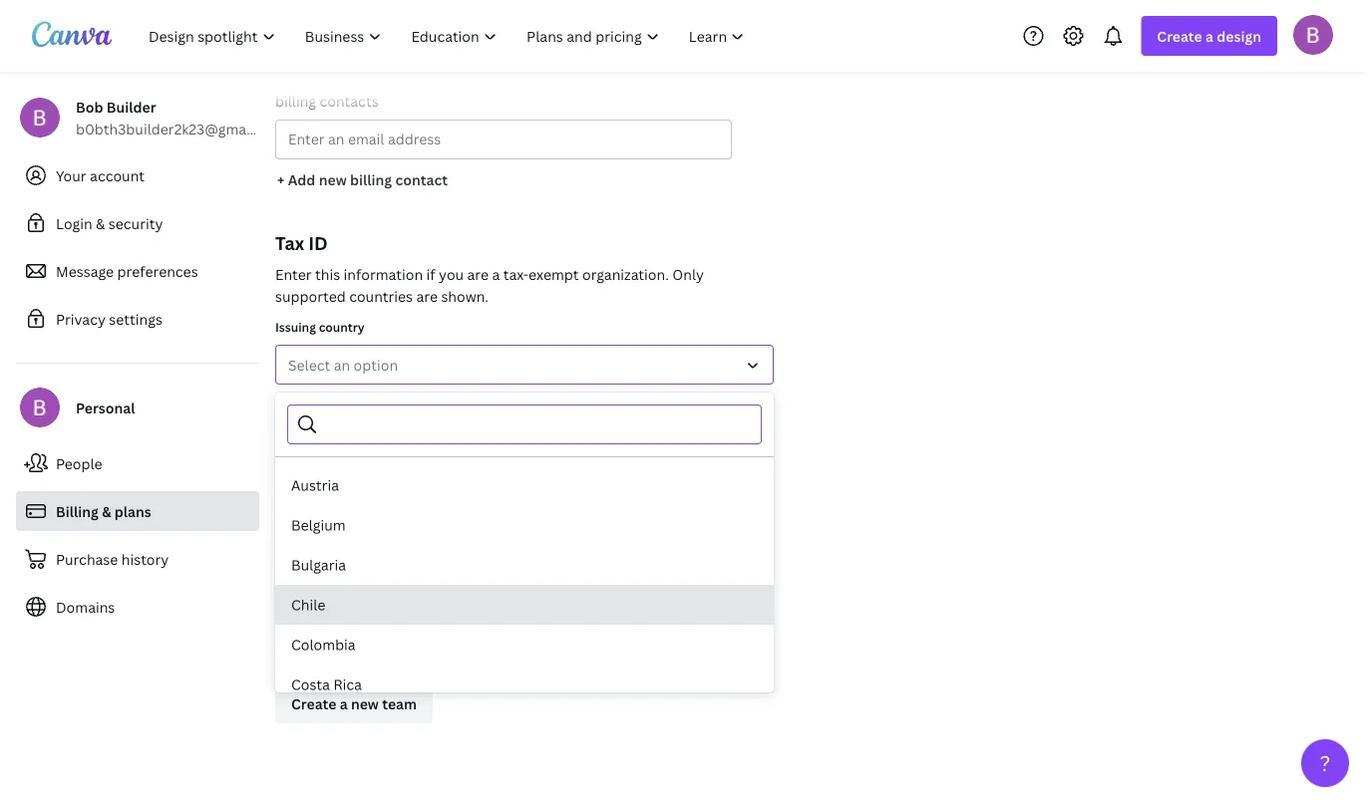 Task type: describe. For each thing, give the bounding box(es) containing it.
billing inside all billing-related emails will be sent to your email address and these billing contacts
[[275, 91, 316, 110]]

if
[[426, 265, 436, 284]]

you
[[439, 265, 464, 284]]

address
[[612, 69, 665, 88]]

design
[[1217, 26, 1262, 45]]

billing & plans
[[56, 502, 151, 521]]

bob builder image
[[1294, 15, 1334, 55]]

billing-
[[296, 69, 342, 88]]

b0bth3builder2k23@gmail.com
[[76, 119, 287, 138]]

login
[[56, 214, 92, 233]]

colombia
[[291, 636, 356, 655]]

shown.
[[441, 287, 489, 306]]

history
[[121, 550, 169, 569]]

chile button
[[275, 586, 774, 625]]

costa rica option
[[275, 665, 774, 705]]

settings
[[109, 310, 162, 329]]

privacy
[[56, 310, 106, 329]]

message preferences
[[56, 262, 198, 281]]

login & security
[[56, 214, 163, 233]]

Enter your legal company name text field
[[288, 424, 761, 462]]

security
[[109, 214, 163, 233]]

sent
[[487, 69, 517, 88]]

create a new team button
[[275, 684, 433, 724]]

domains
[[56, 598, 115, 617]]

your
[[56, 166, 86, 185]]

?
[[1320, 750, 1331, 778]]

contact
[[395, 170, 448, 189]]

account
[[90, 166, 145, 185]]

colombia button
[[275, 625, 774, 665]]

& for billing
[[102, 502, 111, 521]]

legal
[[275, 397, 306, 413]]

preferences
[[117, 262, 198, 281]]

your account
[[56, 166, 145, 185]]

your inside all billing-related emails will be sent to your email address and these billing contacts
[[538, 69, 568, 88]]

issuing
[[275, 319, 316, 335]]

bob builder b0bth3builder2k23@gmail.com
[[76, 97, 287, 138]]

contacts
[[320, 91, 379, 110]]

? button
[[1302, 740, 1350, 788]]

austria
[[291, 476, 339, 495]]

email
[[572, 69, 608, 88]]

issuing country
[[275, 319, 365, 335]]

this will appear on your invoice.
[[275, 558, 430, 571]]

costa rica
[[291, 676, 362, 695]]

+ add new billing contact button
[[275, 160, 450, 199]]

create for create a design
[[1157, 26, 1203, 45]]

purchase history link
[[16, 540, 259, 580]]

this
[[315, 265, 340, 284]]

billing inside button
[[350, 170, 392, 189]]

people
[[56, 454, 102, 473]]

costa
[[291, 676, 330, 695]]

create a design button
[[1141, 16, 1278, 56]]

to
[[520, 69, 534, 88]]

create a design
[[1157, 26, 1262, 45]]

legal company name
[[275, 397, 398, 413]]

personal
[[76, 398, 135, 417]]

on
[[353, 558, 366, 571]]

company
[[309, 397, 363, 413]]

add
[[288, 170, 316, 189]]

& for login
[[96, 214, 105, 233]]

tax for tax id enter this information if you are a tax-exempt organization. only supported countries are shown.
[[275, 231, 304, 255]]

message
[[56, 262, 114, 281]]

rica
[[334, 676, 362, 695]]

country
[[319, 319, 365, 335]]

these
[[697, 69, 735, 88]]

0 horizontal spatial your
[[368, 558, 390, 571]]

+ add new billing contact
[[277, 170, 448, 189]]

domains link
[[16, 588, 259, 627]]

billing
[[56, 502, 99, 521]]

an
[[334, 356, 350, 375]]

name
[[366, 397, 398, 413]]



Task type: vqa. For each thing, say whether or not it's contained in the screenshot.
COLOMBIA
yes



Task type: locate. For each thing, give the bounding box(es) containing it.
id inside tax id enter this information if you are a tax-exempt organization. only supported countries are shown.
[[308, 231, 328, 255]]

new left team
[[351, 695, 379, 714]]

costa rica button
[[275, 665, 774, 705]]

message preferences link
[[16, 251, 259, 291]]

& inside billing & plans link
[[102, 502, 111, 521]]

0 vertical spatial id
[[308, 231, 328, 255]]

tax-
[[503, 265, 529, 284]]

tax
[[275, 231, 304, 255], [275, 489, 294, 506]]

all
[[275, 69, 293, 88]]

a left "tax-"
[[492, 265, 500, 284]]

only
[[673, 265, 704, 284]]

0 vertical spatial your
[[538, 69, 568, 88]]

2 vertical spatial a
[[340, 695, 348, 714]]

Enter your tax ID text field
[[288, 518, 761, 556]]

billing
[[275, 91, 316, 110], [350, 170, 392, 189]]

1 vertical spatial a
[[492, 265, 500, 284]]

create inside create a design dropdown button
[[1157, 26, 1203, 45]]

your account link
[[16, 156, 259, 196]]

will
[[440, 69, 463, 88], [298, 558, 314, 571]]

will left be
[[440, 69, 463, 88]]

None search field
[[327, 406, 749, 444]]

1 vertical spatial id
[[297, 489, 310, 506]]

create a new team
[[291, 695, 417, 714]]

create inside create a new team button
[[291, 695, 337, 714]]

1 tax from the top
[[275, 231, 304, 255]]

new for billing
[[319, 170, 347, 189]]

0 vertical spatial billing
[[275, 91, 316, 110]]

create for create a new team
[[291, 695, 337, 714]]

tax id enter this information if you are a tax-exempt organization. only supported countries are shown.
[[275, 231, 704, 306]]

0 vertical spatial a
[[1206, 26, 1214, 45]]

id
[[308, 231, 328, 255], [297, 489, 310, 506]]

colombia option
[[275, 625, 774, 665]]

id up this
[[308, 231, 328, 255]]

1 horizontal spatial new
[[351, 695, 379, 714]]

a inside tax id enter this information if you are a tax-exempt organization. only supported countries are shown.
[[492, 265, 500, 284]]

1 vertical spatial tax
[[275, 489, 294, 506]]

0 horizontal spatial create
[[291, 695, 337, 714]]

your right on at left bottom
[[368, 558, 390, 571]]

1 horizontal spatial a
[[492, 265, 500, 284]]

your
[[538, 69, 568, 88], [368, 558, 390, 571]]

& inside "login & security" link
[[96, 214, 105, 233]]

1 horizontal spatial will
[[440, 69, 463, 88]]

1 vertical spatial your
[[368, 558, 390, 571]]

id up belgium
[[297, 489, 310, 506]]

are up shown.
[[467, 265, 489, 284]]

chile
[[291, 596, 326, 615]]

information
[[344, 265, 423, 284]]

1 horizontal spatial are
[[467, 265, 489, 284]]

id for tax id enter this information if you are a tax-exempt organization. only supported countries are shown.
[[308, 231, 328, 255]]

enter
[[275, 265, 312, 284]]

Select an option button
[[275, 345, 774, 385]]

0 horizontal spatial are
[[416, 287, 438, 306]]

Enter an email address text field
[[288, 121, 719, 159]]

and
[[668, 69, 694, 88]]

invoice.
[[393, 558, 430, 571]]

0 horizontal spatial new
[[319, 170, 347, 189]]

a left "design"
[[1206, 26, 1214, 45]]

1 vertical spatial are
[[416, 287, 438, 306]]

new
[[319, 170, 347, 189], [351, 695, 379, 714]]

2 tax from the top
[[275, 489, 294, 506]]

billing left contact
[[350, 170, 392, 189]]

1 horizontal spatial create
[[1157, 26, 1203, 45]]

emails
[[394, 69, 437, 88]]

a inside create a design dropdown button
[[1206, 26, 1214, 45]]

a for create a design
[[1206, 26, 1214, 45]]

2 horizontal spatial a
[[1206, 26, 1214, 45]]

1 horizontal spatial your
[[538, 69, 568, 88]]

will right this
[[298, 558, 314, 571]]

0 vertical spatial new
[[319, 170, 347, 189]]

0 vertical spatial are
[[467, 265, 489, 284]]

0 horizontal spatial a
[[340, 695, 348, 714]]

tax for tax id
[[275, 489, 294, 506]]

& right login
[[96, 214, 105, 233]]

1 vertical spatial &
[[102, 502, 111, 521]]

1 vertical spatial create
[[291, 695, 337, 714]]

are down "if"
[[416, 287, 438, 306]]

select an option
[[288, 356, 398, 375]]

tax id
[[275, 489, 310, 506]]

billing & plans link
[[16, 492, 259, 532]]

1 vertical spatial will
[[298, 558, 314, 571]]

builder
[[107, 97, 156, 116]]

belgium
[[291, 516, 346, 535]]

all billing-related emails will be sent to your email address and these billing contacts
[[275, 69, 735, 110]]

select
[[288, 356, 330, 375]]

exempt
[[529, 265, 579, 284]]

supported
[[275, 287, 346, 306]]

plans
[[115, 502, 151, 521]]

list box
[[275, 466, 774, 804]]

+
[[277, 170, 285, 189]]

0 vertical spatial tax
[[275, 231, 304, 255]]

0 vertical spatial will
[[440, 69, 463, 88]]

& left plans
[[102, 502, 111, 521]]

new right add
[[319, 170, 347, 189]]

bulgaria button
[[275, 546, 774, 586]]

login & security link
[[16, 203, 259, 243]]

option
[[354, 356, 398, 375]]

team
[[275, 636, 322, 660]]

a inside create a new team button
[[340, 695, 348, 714]]

bulgaria
[[291, 556, 346, 575]]

a
[[1206, 26, 1214, 45], [492, 265, 500, 284], [340, 695, 348, 714]]

this
[[275, 558, 295, 571]]

are
[[467, 265, 489, 284], [416, 287, 438, 306]]

top level navigation element
[[136, 16, 762, 56]]

purchase history
[[56, 550, 169, 569]]

0 horizontal spatial will
[[298, 558, 314, 571]]

belgium button
[[275, 506, 774, 546]]

people link
[[16, 444, 259, 484]]

billing down all
[[275, 91, 316, 110]]

new for team
[[351, 695, 379, 714]]

privacy settings
[[56, 310, 162, 329]]

austria option
[[275, 466, 774, 506]]

appear
[[317, 558, 351, 571]]

&
[[96, 214, 105, 233], [102, 502, 111, 521]]

be
[[467, 69, 484, 88]]

id for tax id
[[297, 489, 310, 506]]

belgium option
[[275, 506, 774, 546]]

a for create a new team
[[340, 695, 348, 714]]

tax inside tax id enter this information if you are a tax-exempt organization. only supported countries are shown.
[[275, 231, 304, 255]]

1 horizontal spatial billing
[[350, 170, 392, 189]]

related
[[342, 69, 390, 88]]

austria button
[[275, 466, 774, 506]]

0 vertical spatial &
[[96, 214, 105, 233]]

0 horizontal spatial billing
[[275, 91, 316, 110]]

countries
[[349, 287, 413, 306]]

0 vertical spatial create
[[1157, 26, 1203, 45]]

tax up 'enter'
[[275, 231, 304, 255]]

will inside all billing-related emails will be sent to your email address and these billing contacts
[[440, 69, 463, 88]]

organization.
[[583, 265, 669, 284]]

1 vertical spatial new
[[351, 695, 379, 714]]

tax up belgium
[[275, 489, 294, 506]]

1 vertical spatial billing
[[350, 170, 392, 189]]

a right costa
[[340, 695, 348, 714]]

purchase
[[56, 550, 118, 569]]

bob
[[76, 97, 103, 116]]

bulgaria option
[[275, 546, 774, 586]]

your right to
[[538, 69, 568, 88]]

list box containing austria
[[275, 466, 774, 804]]

chile option
[[275, 586, 774, 625]]

privacy settings link
[[16, 299, 259, 339]]

team
[[382, 695, 417, 714]]



